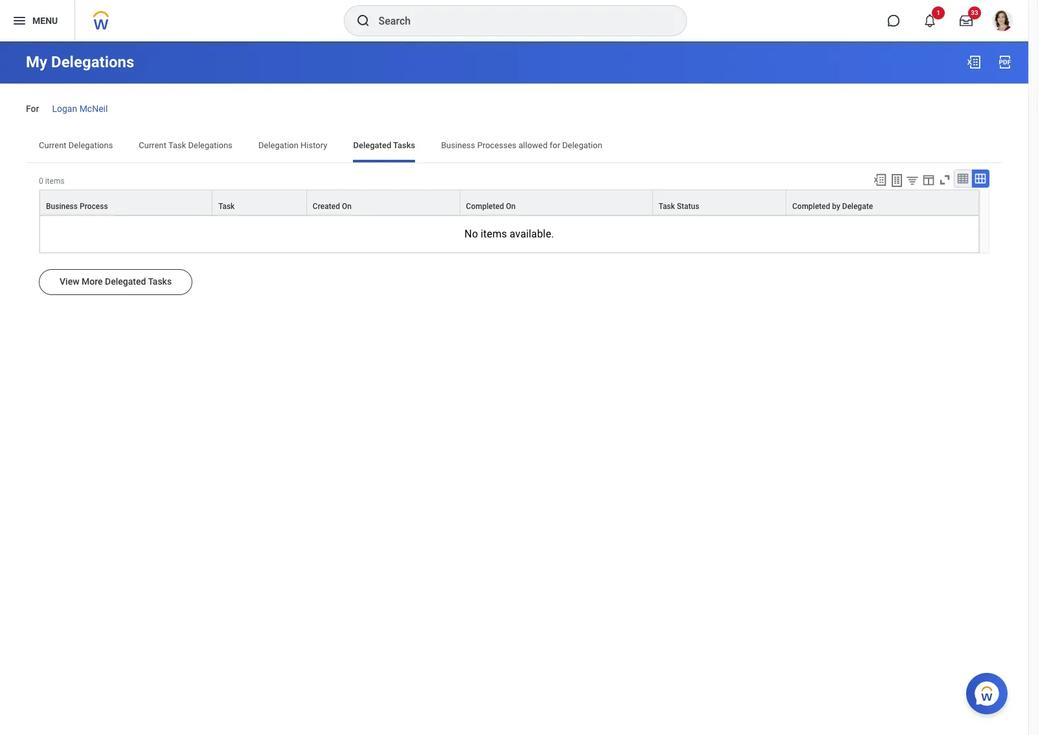 Task type: describe. For each thing, give the bounding box(es) containing it.
1 delegation from the left
[[258, 140, 298, 150]]

view
[[60, 276, 79, 287]]

delegated tasks
[[353, 140, 415, 150]]

completed on button
[[460, 190, 652, 215]]

1 horizontal spatial tasks
[[393, 140, 415, 150]]

delegated inside tab list
[[353, 140, 391, 150]]

logan mcneil link
[[52, 101, 108, 114]]

logan mcneil
[[52, 104, 108, 114]]

completed by delegate
[[792, 202, 873, 211]]

completed by delegate button
[[786, 190, 978, 215]]

for
[[550, 140, 560, 150]]

inbox large image
[[960, 14, 973, 27]]

tasks inside button
[[148, 276, 172, 287]]

current task delegations
[[139, 140, 233, 150]]

view more delegated tasks
[[60, 276, 172, 287]]

fullscreen image
[[938, 173, 952, 187]]

notifications element
[[999, 26, 1009, 36]]

business processes allowed for delegation
[[441, 140, 602, 150]]

current for current delegations
[[39, 140, 66, 150]]

task status
[[659, 202, 699, 211]]

task for task
[[218, 202, 235, 211]]

delegation history
[[258, 140, 327, 150]]

row inside my delegations main content
[[40, 190, 979, 216]]

0
[[39, 177, 43, 186]]

click to view/edit grid preferences image
[[921, 173, 936, 187]]

no
[[465, 228, 478, 240]]

Search Workday  search field
[[378, 6, 660, 35]]

1 button
[[916, 6, 945, 35]]

1
[[936, 9, 940, 16]]

task button
[[212, 190, 306, 215]]

profile logan mcneil image
[[992, 10, 1013, 34]]

toolbar inside my delegations main content
[[867, 169, 989, 190]]

items for 0
[[45, 177, 65, 186]]

on for completed on
[[506, 202, 516, 211]]

on for created on
[[342, 202, 352, 211]]

allowed
[[519, 140, 548, 150]]

items for no
[[481, 228, 507, 240]]

business process button
[[40, 190, 212, 215]]

more
[[82, 276, 103, 287]]

task inside tab list
[[168, 140, 186, 150]]

business for business processes allowed for delegation
[[441, 140, 475, 150]]

table image
[[956, 172, 969, 185]]

mcneil
[[79, 104, 108, 114]]



Task type: locate. For each thing, give the bounding box(es) containing it.
delegations
[[51, 53, 134, 71], [69, 140, 113, 150], [188, 140, 233, 150]]

delegate
[[842, 202, 873, 211]]

export to excel image left view printable version (pdf) image
[[966, 54, 982, 70]]

for
[[26, 104, 39, 114]]

2 completed from the left
[[792, 202, 830, 211]]

0 horizontal spatial current
[[39, 140, 66, 150]]

business down 0 items
[[46, 202, 78, 211]]

tab list inside my delegations main content
[[26, 131, 1002, 162]]

1 on from the left
[[342, 202, 352, 211]]

row containing business process
[[40, 190, 979, 216]]

0 horizontal spatial export to excel image
[[873, 173, 887, 187]]

created on
[[313, 202, 352, 211]]

current delegations
[[39, 140, 113, 150]]

completed for completed on
[[466, 202, 504, 211]]

0 horizontal spatial task
[[168, 140, 186, 150]]

2 delegation from the left
[[562, 140, 602, 150]]

export to worksheets image
[[889, 173, 905, 188]]

tab list
[[26, 131, 1002, 162]]

completed for completed by delegate
[[792, 202, 830, 211]]

workday assistant region
[[966, 668, 1013, 715]]

created on button
[[307, 190, 459, 215]]

completed up no
[[466, 202, 504, 211]]

tasks
[[393, 140, 415, 150], [148, 276, 172, 287]]

business
[[441, 140, 475, 150], [46, 202, 78, 211]]

0 vertical spatial business
[[441, 140, 475, 150]]

1 current from the left
[[39, 140, 66, 150]]

33
[[971, 9, 978, 16]]

1 horizontal spatial delegation
[[562, 140, 602, 150]]

items right 0
[[45, 177, 65, 186]]

processes
[[477, 140, 516, 150]]

1 vertical spatial tasks
[[148, 276, 172, 287]]

delegation left history
[[258, 140, 298, 150]]

justify image
[[12, 13, 27, 28]]

row
[[40, 190, 979, 216]]

export to excel image for delegations
[[966, 54, 982, 70]]

1 horizontal spatial task
[[218, 202, 235, 211]]

delegations for my delegations
[[51, 53, 134, 71]]

0 horizontal spatial delegated
[[105, 276, 146, 287]]

1 vertical spatial business
[[46, 202, 78, 211]]

delegation right the for
[[562, 140, 602, 150]]

business left processes
[[441, 140, 475, 150]]

select to filter grid data image
[[905, 173, 920, 187]]

current
[[39, 140, 66, 150], [139, 140, 166, 150]]

1 vertical spatial delegated
[[105, 276, 146, 287]]

search image
[[355, 13, 371, 28]]

on
[[342, 202, 352, 211], [506, 202, 516, 211]]

current up 0 items
[[39, 140, 66, 150]]

task
[[168, 140, 186, 150], [218, 202, 235, 211], [659, 202, 675, 211]]

1 horizontal spatial completed
[[792, 202, 830, 211]]

completed on
[[466, 202, 516, 211]]

33 button
[[952, 6, 981, 35]]

0 horizontal spatial business
[[46, 202, 78, 211]]

task status button
[[653, 190, 786, 215]]

current for current task delegations
[[139, 140, 166, 150]]

logan
[[52, 104, 77, 114]]

items right no
[[481, 228, 507, 240]]

view printable version (pdf) image
[[997, 54, 1013, 70]]

1 horizontal spatial delegated
[[353, 140, 391, 150]]

expand table image
[[974, 172, 987, 185]]

export to excel image
[[966, 54, 982, 70], [873, 173, 887, 187]]

menu button
[[0, 0, 75, 41]]

business process
[[46, 202, 108, 211]]

1 vertical spatial items
[[481, 228, 507, 240]]

on right created
[[342, 202, 352, 211]]

created
[[313, 202, 340, 211]]

my delegations
[[26, 53, 134, 71]]

delegated right "more"
[[105, 276, 146, 287]]

delegated
[[353, 140, 391, 150], [105, 276, 146, 287]]

completed inside popup button
[[792, 202, 830, 211]]

business inside business process popup button
[[46, 202, 78, 211]]

items
[[45, 177, 65, 186], [481, 228, 507, 240]]

1 horizontal spatial export to excel image
[[966, 54, 982, 70]]

menu
[[32, 15, 58, 26]]

delegated inside view more delegated tasks button
[[105, 276, 146, 287]]

tab list containing current delegations
[[26, 131, 1002, 162]]

my delegations main content
[[0, 41, 1028, 342]]

0 vertical spatial tasks
[[393, 140, 415, 150]]

1 completed from the left
[[466, 202, 504, 211]]

business for business process
[[46, 202, 78, 211]]

completed
[[466, 202, 504, 211], [792, 202, 830, 211]]

1 horizontal spatial items
[[481, 228, 507, 240]]

completed left by
[[792, 202, 830, 211]]

1 vertical spatial export to excel image
[[873, 173, 887, 187]]

1 horizontal spatial on
[[506, 202, 516, 211]]

by
[[832, 202, 840, 211]]

status
[[677, 202, 699, 211]]

current up business process popup button at the top left of the page
[[139, 140, 166, 150]]

process
[[80, 202, 108, 211]]

0 vertical spatial items
[[45, 177, 65, 186]]

toolbar
[[867, 169, 989, 190]]

0 horizontal spatial completed
[[466, 202, 504, 211]]

0 horizontal spatial delegation
[[258, 140, 298, 150]]

delegated right history
[[353, 140, 391, 150]]

delegations for current delegations
[[69, 140, 113, 150]]

export to excel image left export to worksheets "icon"
[[873, 173, 887, 187]]

available.
[[510, 228, 554, 240]]

export to excel image for items
[[873, 173, 887, 187]]

1 horizontal spatial business
[[441, 140, 475, 150]]

1 horizontal spatial current
[[139, 140, 166, 150]]

0 horizontal spatial on
[[342, 202, 352, 211]]

completed inside popup button
[[466, 202, 504, 211]]

2 current from the left
[[139, 140, 166, 150]]

on up no items available.
[[506, 202, 516, 211]]

view more delegated tasks button
[[39, 269, 192, 295]]

2 on from the left
[[506, 202, 516, 211]]

0 horizontal spatial items
[[45, 177, 65, 186]]

task for task status
[[659, 202, 675, 211]]

no items available.
[[465, 228, 554, 240]]

history
[[301, 140, 327, 150]]

0 horizontal spatial tasks
[[148, 276, 172, 287]]

2 horizontal spatial task
[[659, 202, 675, 211]]

my
[[26, 53, 47, 71]]

0 vertical spatial export to excel image
[[966, 54, 982, 70]]

notifications large image
[[923, 14, 936, 27]]

0 items
[[39, 177, 65, 186]]

0 vertical spatial delegated
[[353, 140, 391, 150]]

delegation
[[258, 140, 298, 150], [562, 140, 602, 150]]



Task type: vqa. For each thing, say whether or not it's contained in the screenshot.
topmost a
no



